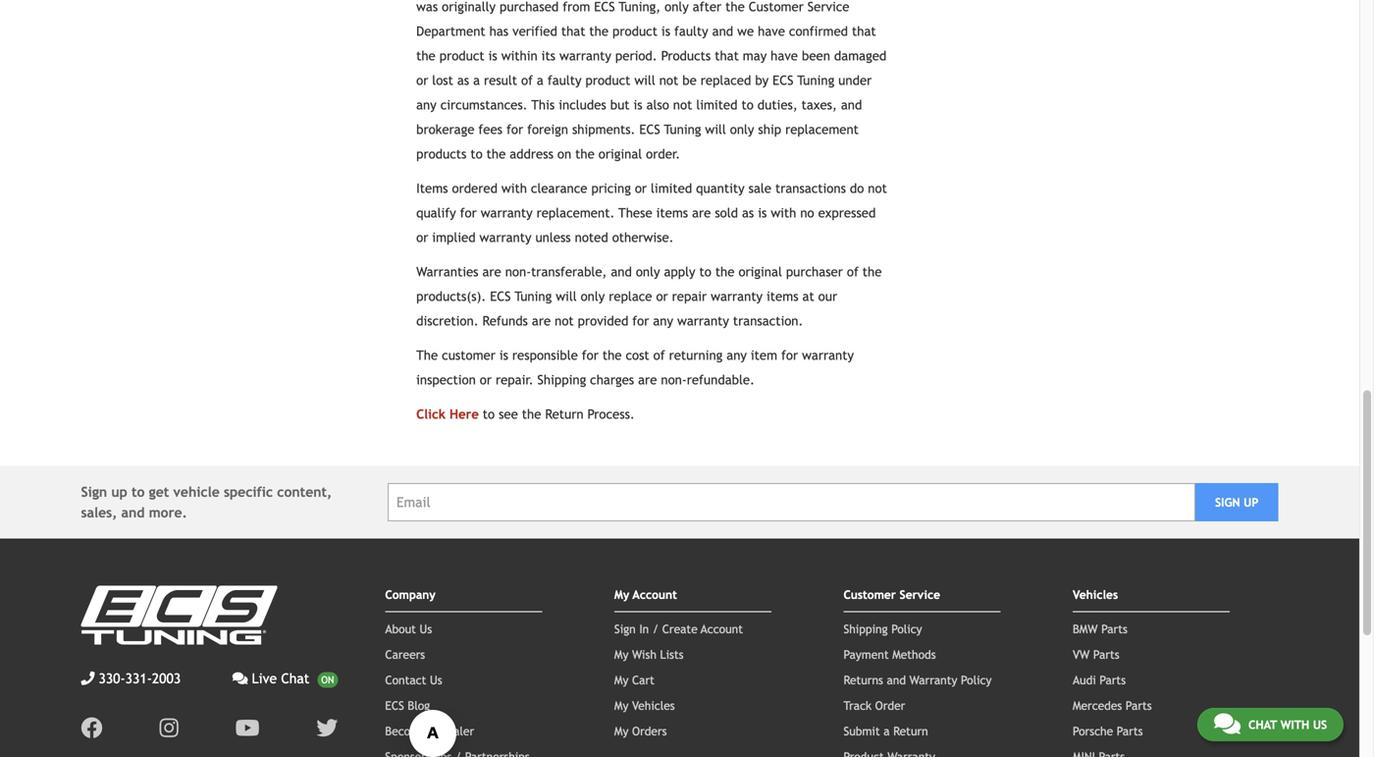 Task type: describe. For each thing, give the bounding box(es) containing it.
click here to see the return process.
[[416, 407, 635, 422]]

blog
[[408, 699, 430, 713]]

ordered
[[452, 181, 498, 196]]

any inside the customer is responsible for the cost of returning any item for warranty inspection or repair. shipping charges are non-refundable.
[[727, 348, 747, 363]]

do
[[850, 181, 865, 196]]

sign in / create account link
[[615, 622, 743, 636]]

returns
[[844, 673, 884, 687]]

1 horizontal spatial shipping
[[844, 622, 888, 636]]

warranty
[[910, 673, 958, 687]]

item
[[751, 348, 778, 363]]

order
[[876, 699, 906, 713]]

are right warranties
[[483, 264, 502, 280]]

transferable,
[[531, 264, 607, 280]]

provided
[[578, 313, 629, 329]]

0 vertical spatial vehicles
[[1073, 588, 1119, 602]]

purchaser
[[786, 264, 843, 280]]

mercedes parts link
[[1073, 699, 1152, 713]]

orders
[[632, 724, 667, 738]]

in
[[640, 622, 649, 636]]

unless
[[536, 230, 571, 245]]

refundable.
[[687, 372, 755, 388]]

us for contact us
[[430, 673, 442, 687]]

with inside chat with us link
[[1281, 718, 1310, 732]]

the inside the customer is responsible for the cost of returning any item for warranty inspection or repair. shipping charges are non-refundable.
[[603, 348, 622, 363]]

service
[[900, 588, 941, 602]]

become a dealer
[[385, 724, 474, 738]]

implied
[[432, 230, 476, 245]]

warranties are non-transferable, and only apply to the original purchaser of the products(s). ecs tuning will only replace or repair warranty items at our discretion. refunds are not provided for any warranty transaction.
[[416, 264, 882, 329]]

0 horizontal spatial vehicles
[[632, 699, 675, 713]]

expressed
[[819, 205, 876, 221]]

the customer is responsible for the cost of returning any item for warranty inspection or repair. shipping charges are non-refundable.
[[416, 348, 854, 388]]

my orders
[[615, 724, 667, 738]]

about us link
[[385, 622, 432, 636]]

repair.
[[496, 372, 534, 388]]

create
[[663, 622, 698, 636]]

get
[[149, 484, 169, 500]]

payment methods
[[844, 648, 936, 662]]

my for my vehicles
[[615, 699, 629, 713]]

330-
[[99, 671, 125, 687]]

shipping policy link
[[844, 622, 923, 636]]

0 vertical spatial policy
[[892, 622, 923, 636]]

sold
[[715, 205, 738, 221]]

apply
[[664, 264, 696, 280]]

products(s).
[[416, 289, 486, 304]]

1 vertical spatial with
[[771, 205, 797, 221]]

chat with us
[[1249, 718, 1328, 732]]

my for my wish lists
[[615, 648, 629, 662]]

youtube logo image
[[235, 718, 260, 739]]

audi
[[1073, 673, 1097, 687]]

sign in / create account
[[615, 622, 743, 636]]

non- inside the customer is responsible for the cost of returning any item for warranty inspection or repair. shipping charges are non-refundable.
[[661, 372, 687, 388]]

at
[[803, 289, 815, 304]]

parts for vw parts
[[1094, 648, 1120, 662]]

will
[[556, 289, 577, 304]]

porsche parts
[[1073, 724, 1143, 738]]

/
[[653, 622, 659, 636]]

the left original
[[716, 264, 735, 280]]

cart
[[632, 673, 655, 687]]

330-331-2003
[[99, 671, 181, 687]]

parts for audi parts
[[1100, 673, 1126, 687]]

track order
[[844, 699, 906, 713]]

returning
[[669, 348, 723, 363]]

items
[[416, 181, 448, 196]]

lists
[[660, 648, 684, 662]]

a for submit
[[884, 724, 890, 738]]

dealer
[[440, 724, 474, 738]]

phone image
[[81, 672, 95, 686]]

vehicle
[[173, 484, 220, 500]]

for inside warranties are non-transferable, and only apply to the original purchaser of the products(s). ecs tuning will only replace or repair warranty items at our discretion. refunds are not provided for any warranty transaction.
[[633, 313, 650, 329]]

become a dealer link
[[385, 724, 474, 738]]

for up charges at the left
[[582, 348, 599, 363]]

audi parts link
[[1073, 673, 1126, 687]]

contact us link
[[385, 673, 442, 687]]

returns and warranty policy link
[[844, 673, 992, 687]]

methods
[[893, 648, 936, 662]]

a for become
[[430, 724, 437, 738]]

sale
[[749, 181, 772, 196]]

and inside warranties are non-transferable, and only apply to the original purchaser of the products(s). ecs tuning will only replace or repair warranty items at our discretion. refunds are not provided for any warranty transaction.
[[611, 264, 632, 280]]

submit a return
[[844, 724, 929, 738]]

replacement.
[[537, 205, 615, 221]]

warranty down repair
[[678, 313, 730, 329]]

my vehicles
[[615, 699, 675, 713]]

original
[[739, 264, 783, 280]]

bmw
[[1073, 622, 1098, 636]]

click
[[416, 407, 446, 422]]

replace
[[609, 289, 653, 304]]

my for my orders
[[615, 724, 629, 738]]

my orders link
[[615, 724, 667, 738]]

responsible
[[513, 348, 578, 363]]

transactions
[[776, 181, 846, 196]]

warranty down original
[[711, 289, 763, 304]]

sign for sign up
[[1216, 496, 1241, 509]]

any inside warranties are non-transferable, and only apply to the original purchaser of the products(s). ecs tuning will only replace or repair warranty items at our discretion. refunds are not provided for any warranty transaction.
[[653, 313, 674, 329]]

twitter logo image
[[317, 718, 338, 739]]

my account
[[615, 588, 677, 602]]

1 horizontal spatial only
[[636, 264, 660, 280]]

0 horizontal spatial account
[[633, 588, 677, 602]]

shipping policy
[[844, 622, 923, 636]]

us for about us
[[420, 622, 432, 636]]

1 vertical spatial account
[[701, 622, 743, 636]]

not inside warranties are non-transferable, and only apply to the original purchaser of the products(s). ecs tuning will only replace or repair warranty items at our discretion. refunds are not provided for any warranty transaction.
[[555, 313, 574, 329]]

live chat
[[252, 671, 310, 687]]

limited
[[651, 181, 693, 196]]

vw parts link
[[1073, 648, 1120, 662]]

porsche
[[1073, 724, 1114, 738]]

parts for porsche parts
[[1117, 724, 1143, 738]]

contact
[[385, 673, 427, 687]]

up for sign up to get vehicle specific content, sales, and more.
[[111, 484, 127, 500]]

to inside warranties are non-transferable, and only apply to the original purchaser of the products(s). ecs tuning will only replace or repair warranty items at our discretion. refunds are not provided for any warranty transaction.
[[700, 264, 712, 280]]

mercedes
[[1073, 699, 1123, 713]]

sign up button
[[1196, 483, 1279, 522]]

parts for bmw parts
[[1102, 622, 1128, 636]]

comments image for live
[[233, 672, 248, 686]]

vw parts
[[1073, 648, 1120, 662]]



Task type: vqa. For each thing, say whether or not it's contained in the screenshot.
Sign up
yes



Task type: locate. For each thing, give the bounding box(es) containing it.
or left repair
[[656, 289, 668, 304]]

otherwise.
[[612, 230, 674, 245]]

parts right "bmw"
[[1102, 622, 1128, 636]]

are inside items ordered with clearance pricing or limited quantity sale transactions do not qualify for warranty replacement. these items are sold as is with no expressed or implied warranty unless noted otherwise.
[[692, 205, 711, 221]]

payment methods link
[[844, 648, 936, 662]]

non- up tuning
[[505, 264, 531, 280]]

only up 'replace'
[[636, 264, 660, 280]]

about us
[[385, 622, 432, 636]]

quantity
[[696, 181, 745, 196]]

are down tuning
[[532, 313, 551, 329]]

2003
[[152, 671, 181, 687]]

submit a return link
[[844, 724, 929, 738]]

330-331-2003 link
[[81, 668, 181, 689]]

0 horizontal spatial sign
[[81, 484, 107, 500]]

see
[[499, 407, 518, 422]]

warranty down our
[[802, 348, 854, 363]]

for down 'replace'
[[633, 313, 650, 329]]

is
[[758, 205, 767, 221], [500, 348, 509, 363]]

1 horizontal spatial comments image
[[1215, 712, 1241, 736]]

sign up to get vehicle specific content, sales, and more.
[[81, 484, 332, 521]]

policy up methods
[[892, 622, 923, 636]]

as
[[742, 205, 754, 221]]

transaction.
[[733, 313, 804, 329]]

return left process.
[[545, 407, 584, 422]]

3 my from the top
[[615, 673, 629, 687]]

to inside 'sign up to get vehicle specific content, sales, and more.'
[[132, 484, 145, 500]]

a left 'dealer'
[[430, 724, 437, 738]]

1 horizontal spatial sign
[[615, 622, 636, 636]]

shipping inside the customer is responsible for the cost of returning any item for warranty inspection or repair. shipping charges are non-refundable.
[[538, 372, 586, 388]]

1 horizontal spatial not
[[868, 181, 888, 196]]

submit
[[844, 724, 880, 738]]

sign up
[[1216, 496, 1259, 509]]

chat with us link
[[1198, 708, 1344, 741]]

0 vertical spatial with
[[502, 181, 527, 196]]

customer service
[[844, 588, 941, 602]]

inspection
[[416, 372, 476, 388]]

customer
[[844, 588, 897, 602]]

for down ordered on the left top of the page
[[460, 205, 477, 221]]

my left orders
[[615, 724, 629, 738]]

and up order
[[887, 673, 906, 687]]

up inside 'sign up to get vehicle specific content, sales, and more.'
[[111, 484, 127, 500]]

0 vertical spatial chat
[[281, 671, 310, 687]]

the right the see
[[522, 407, 542, 422]]

items inside warranties are non-transferable, and only apply to the original purchaser of the products(s). ecs tuning will only replace or repair warranty items at our discretion. refunds are not provided for any warranty transaction.
[[767, 289, 799, 304]]

and
[[611, 264, 632, 280], [121, 505, 145, 521], [887, 673, 906, 687]]

company
[[385, 588, 436, 602]]

and inside 'sign up to get vehicle specific content, sales, and more.'
[[121, 505, 145, 521]]

noted
[[575, 230, 609, 245]]

0 vertical spatial any
[[653, 313, 674, 329]]

ecs up refunds
[[490, 289, 511, 304]]

content,
[[277, 484, 332, 500]]

0 horizontal spatial non-
[[505, 264, 531, 280]]

is right the as
[[758, 205, 767, 221]]

charges
[[590, 372, 635, 388]]

2 horizontal spatial and
[[887, 673, 906, 687]]

or up these
[[635, 181, 647, 196]]

1 vertical spatial to
[[483, 407, 495, 422]]

items ordered with clearance pricing or limited quantity sale transactions do not qualify for warranty replacement. these items are sold as is with no expressed or implied warranty unless noted otherwise.
[[416, 181, 888, 245]]

are inside the customer is responsible for the cost of returning any item for warranty inspection or repair. shipping charges are non-refundable.
[[638, 372, 657, 388]]

are down "cost"
[[638, 372, 657, 388]]

sign inside 'sign up to get vehicle specific content, sales, and more.'
[[81, 484, 107, 500]]

2 vertical spatial and
[[887, 673, 906, 687]]

is up repair.
[[500, 348, 509, 363]]

policy
[[892, 622, 923, 636], [961, 673, 992, 687]]

or inside the customer is responsible for the cost of returning any item for warranty inspection or repair. shipping charges are non-refundable.
[[480, 372, 492, 388]]

is inside the customer is responsible for the cost of returning any item for warranty inspection or repair. shipping charges are non-refundable.
[[500, 348, 509, 363]]

2 horizontal spatial to
[[700, 264, 712, 280]]

only
[[636, 264, 660, 280], [581, 289, 605, 304]]

track order link
[[844, 699, 906, 713]]

the
[[416, 348, 438, 363]]

0 horizontal spatial with
[[502, 181, 527, 196]]

any left item in the top right of the page
[[727, 348, 747, 363]]

1 horizontal spatial items
[[767, 289, 799, 304]]

or left repair.
[[480, 372, 492, 388]]

or down qualify on the left of page
[[416, 230, 428, 245]]

0 vertical spatial is
[[758, 205, 767, 221]]

1 my from the top
[[615, 588, 630, 602]]

4 my from the top
[[615, 699, 629, 713]]

non-
[[505, 264, 531, 280], [661, 372, 687, 388]]

of inside the customer is responsible for the cost of returning any item for warranty inspection or repair. shipping charges are non-refundable.
[[654, 348, 665, 363]]

account up the /
[[633, 588, 677, 602]]

mercedes parts
[[1073, 699, 1152, 713]]

1 vertical spatial policy
[[961, 673, 992, 687]]

my left wish
[[615, 648, 629, 662]]

ecs left blog at the left
[[385, 699, 404, 713]]

shipping down responsible
[[538, 372, 586, 388]]

5 my from the top
[[615, 724, 629, 738]]

the right purchaser
[[863, 264, 882, 280]]

comments image left chat with us
[[1215, 712, 1241, 736]]

comments image inside chat with us link
[[1215, 712, 1241, 736]]

not right do
[[868, 181, 888, 196]]

us
[[420, 622, 432, 636], [430, 673, 442, 687], [1314, 718, 1328, 732]]

only right will
[[581, 289, 605, 304]]

1 vertical spatial any
[[727, 348, 747, 363]]

any down repair
[[653, 313, 674, 329]]

331-
[[125, 671, 152, 687]]

is inside items ordered with clearance pricing or limited quantity sale transactions do not qualify for warranty replacement. these items are sold as is with no expressed or implied warranty unless noted otherwise.
[[758, 205, 767, 221]]

specific
[[224, 484, 273, 500]]

comments image
[[233, 672, 248, 686], [1215, 712, 1241, 736]]

vehicles up bmw parts link
[[1073, 588, 1119, 602]]

ecs blog
[[385, 699, 430, 713]]

of inside warranties are non-transferable, and only apply to the original purchaser of the products(s). ecs tuning will only replace or repair warranty items at our discretion. refunds are not provided for any warranty transaction.
[[847, 264, 859, 280]]

and up 'replace'
[[611, 264, 632, 280]]

0 horizontal spatial a
[[430, 724, 437, 738]]

to for sign up to get vehicle specific content, sales, and more.
[[132, 484, 145, 500]]

Email email field
[[388, 483, 1196, 522]]

vehicles up orders
[[632, 699, 675, 713]]

wish
[[632, 648, 657, 662]]

cost
[[626, 348, 650, 363]]

chat
[[281, 671, 310, 687], [1249, 718, 1278, 732]]

these
[[619, 205, 653, 221]]

of
[[847, 264, 859, 280], [654, 348, 665, 363]]

facebook logo image
[[81, 718, 103, 739]]

1 horizontal spatial is
[[758, 205, 767, 221]]

sign inside button
[[1216, 496, 1241, 509]]

to left get
[[132, 484, 145, 500]]

1 vertical spatial and
[[121, 505, 145, 521]]

1 vertical spatial comments image
[[1215, 712, 1241, 736]]

1 horizontal spatial policy
[[961, 673, 992, 687]]

clearance
[[531, 181, 588, 196]]

warranty down ordered on the left top of the page
[[481, 205, 533, 221]]

1 vertical spatial is
[[500, 348, 509, 363]]

1 vertical spatial us
[[430, 673, 442, 687]]

instagram logo image
[[160, 718, 178, 739]]

shipping
[[538, 372, 586, 388], [844, 622, 888, 636]]

1 vertical spatial of
[[654, 348, 665, 363]]

0 horizontal spatial not
[[555, 313, 574, 329]]

2 vertical spatial to
[[132, 484, 145, 500]]

parts for mercedes parts
[[1126, 699, 1152, 713]]

parts up mercedes parts
[[1100, 673, 1126, 687]]

1 vertical spatial non-
[[661, 372, 687, 388]]

to right the apply
[[700, 264, 712, 280]]

1 horizontal spatial and
[[611, 264, 632, 280]]

up for sign up
[[1244, 496, 1259, 509]]

2 a from the left
[[884, 724, 890, 738]]

our
[[819, 289, 838, 304]]

0 vertical spatial non-
[[505, 264, 531, 280]]

0 vertical spatial of
[[847, 264, 859, 280]]

pricing
[[592, 181, 631, 196]]

items left 'at'
[[767, 289, 799, 304]]

more.
[[149, 505, 187, 521]]

items down limited
[[657, 205, 689, 221]]

to for click here to see the return process.
[[483, 407, 495, 422]]

my up my wish lists link
[[615, 588, 630, 602]]

0 vertical spatial items
[[657, 205, 689, 221]]

sign
[[81, 484, 107, 500], [1216, 496, 1241, 509], [615, 622, 636, 636]]

0 horizontal spatial and
[[121, 505, 145, 521]]

0 horizontal spatial shipping
[[538, 372, 586, 388]]

my
[[615, 588, 630, 602], [615, 648, 629, 662], [615, 673, 629, 687], [615, 699, 629, 713], [615, 724, 629, 738]]

are left sold
[[692, 205, 711, 221]]

with
[[502, 181, 527, 196], [771, 205, 797, 221], [1281, 718, 1310, 732]]

bmw parts
[[1073, 622, 1128, 636]]

up inside button
[[1244, 496, 1259, 509]]

to left the see
[[483, 407, 495, 422]]

0 horizontal spatial only
[[581, 289, 605, 304]]

ecs tuning image
[[81, 586, 277, 645]]

a right submit
[[884, 724, 890, 738]]

vw
[[1073, 648, 1090, 662]]

1 a from the left
[[430, 724, 437, 738]]

0 horizontal spatial any
[[653, 313, 674, 329]]

1 vertical spatial return
[[894, 724, 929, 738]]

0 vertical spatial and
[[611, 264, 632, 280]]

0 vertical spatial ecs
[[490, 289, 511, 304]]

audi parts
[[1073, 673, 1126, 687]]

2 my from the top
[[615, 648, 629, 662]]

0 vertical spatial only
[[636, 264, 660, 280]]

0 horizontal spatial ecs
[[385, 699, 404, 713]]

ecs inside warranties are non-transferable, and only apply to the original purchaser of the products(s). ecs tuning will only replace or repair warranty items at our discretion. refunds are not provided for any warranty transaction.
[[490, 289, 511, 304]]

ecs blog link
[[385, 699, 430, 713]]

track
[[844, 699, 872, 713]]

0 vertical spatial to
[[700, 264, 712, 280]]

0 vertical spatial us
[[420, 622, 432, 636]]

sign for sign up to get vehicle specific content, sales, and more.
[[81, 484, 107, 500]]

not down will
[[555, 313, 574, 329]]

0 horizontal spatial items
[[657, 205, 689, 221]]

0 vertical spatial return
[[545, 407, 584, 422]]

warranties
[[416, 264, 479, 280]]

2 vertical spatial us
[[1314, 718, 1328, 732]]

my for my account
[[615, 588, 630, 602]]

careers link
[[385, 648, 425, 662]]

1 horizontal spatial account
[[701, 622, 743, 636]]

of right "cost"
[[654, 348, 665, 363]]

comments image left live
[[233, 672, 248, 686]]

items inside items ordered with clearance pricing or limited quantity sale transactions do not qualify for warranty replacement. these items are sold as is with no expressed or implied warranty unless noted otherwise.
[[657, 205, 689, 221]]

0 horizontal spatial is
[[500, 348, 509, 363]]

1 horizontal spatial with
[[771, 205, 797, 221]]

my cart link
[[615, 673, 655, 687]]

non- down returning
[[661, 372, 687, 388]]

my for my cart
[[615, 673, 629, 687]]

for right item in the top right of the page
[[782, 348, 799, 363]]

1 vertical spatial not
[[555, 313, 574, 329]]

1 horizontal spatial vehicles
[[1073, 588, 1119, 602]]

1 vertical spatial items
[[767, 289, 799, 304]]

live
[[252, 671, 277, 687]]

bmw parts link
[[1073, 622, 1128, 636]]

0 horizontal spatial return
[[545, 407, 584, 422]]

1 horizontal spatial ecs
[[490, 289, 511, 304]]

account
[[633, 588, 677, 602], [701, 622, 743, 636]]

of right purchaser
[[847, 264, 859, 280]]

1 horizontal spatial a
[[884, 724, 890, 738]]

comments image for chat
[[1215, 712, 1241, 736]]

0 horizontal spatial to
[[132, 484, 145, 500]]

the up charges at the left
[[603, 348, 622, 363]]

parts right vw
[[1094, 648, 1120, 662]]

0 horizontal spatial comments image
[[233, 672, 248, 686]]

account right "create"
[[701, 622, 743, 636]]

2 vertical spatial with
[[1281, 718, 1310, 732]]

click here link
[[416, 407, 479, 422]]

1 vertical spatial vehicles
[[632, 699, 675, 713]]

1 horizontal spatial of
[[847, 264, 859, 280]]

careers
[[385, 648, 425, 662]]

or inside warranties are non-transferable, and only apply to the original purchaser of the products(s). ecs tuning will only replace or repair warranty items at our discretion. refunds are not provided for any warranty transaction.
[[656, 289, 668, 304]]

non- inside warranties are non-transferable, and only apply to the original purchaser of the products(s). ecs tuning will only replace or repair warranty items at our discretion. refunds are not provided for any warranty transaction.
[[505, 264, 531, 280]]

ecs
[[490, 289, 511, 304], [385, 699, 404, 713]]

0 vertical spatial not
[[868, 181, 888, 196]]

1 horizontal spatial up
[[1244, 496, 1259, 509]]

the
[[716, 264, 735, 280], [863, 264, 882, 280], [603, 348, 622, 363], [522, 407, 542, 422]]

0 horizontal spatial policy
[[892, 622, 923, 636]]

0 horizontal spatial chat
[[281, 671, 310, 687]]

my down my cart link
[[615, 699, 629, 713]]

policy right warranty in the right bottom of the page
[[961, 673, 992, 687]]

1 horizontal spatial to
[[483, 407, 495, 422]]

0 vertical spatial shipping
[[538, 372, 586, 388]]

about
[[385, 622, 416, 636]]

0 vertical spatial comments image
[[233, 672, 248, 686]]

0 vertical spatial account
[[633, 588, 677, 602]]

1 vertical spatial chat
[[1249, 718, 1278, 732]]

live chat link
[[233, 668, 338, 689]]

warranty inside the customer is responsible for the cost of returning any item for warranty inspection or repair. shipping charges are non-refundable.
[[802, 348, 854, 363]]

2 horizontal spatial sign
[[1216, 496, 1241, 509]]

warranty left unless
[[480, 230, 532, 245]]

my left cart
[[615, 673, 629, 687]]

1 vertical spatial only
[[581, 289, 605, 304]]

0 horizontal spatial of
[[654, 348, 665, 363]]

1 vertical spatial ecs
[[385, 699, 404, 713]]

return down order
[[894, 724, 929, 738]]

and right sales,
[[121, 505, 145, 521]]

1 horizontal spatial non-
[[661, 372, 687, 388]]

2 horizontal spatial with
[[1281, 718, 1310, 732]]

sign for sign in / create account
[[615, 622, 636, 636]]

comments image inside 'live chat' link
[[233, 672, 248, 686]]

parts up porsche parts
[[1126, 699, 1152, 713]]

not inside items ordered with clearance pricing or limited quantity sale transactions do not qualify for warranty replacement. these items are sold as is with no expressed or implied warranty unless noted otherwise.
[[868, 181, 888, 196]]

my wish lists link
[[615, 648, 684, 662]]

shipping up payment
[[844, 622, 888, 636]]

sales,
[[81, 505, 117, 521]]

for inside items ordered with clearance pricing or limited quantity sale transactions do not qualify for warranty replacement. these items are sold as is with no expressed or implied warranty unless noted otherwise.
[[460, 205, 477, 221]]

1 vertical spatial shipping
[[844, 622, 888, 636]]

parts down mercedes parts
[[1117, 724, 1143, 738]]

repair
[[672, 289, 707, 304]]

1 horizontal spatial any
[[727, 348, 747, 363]]

1 horizontal spatial return
[[894, 724, 929, 738]]

1 horizontal spatial chat
[[1249, 718, 1278, 732]]

0 horizontal spatial up
[[111, 484, 127, 500]]

any
[[653, 313, 674, 329], [727, 348, 747, 363]]

my cart
[[615, 673, 655, 687]]

porsche parts link
[[1073, 724, 1143, 738]]



